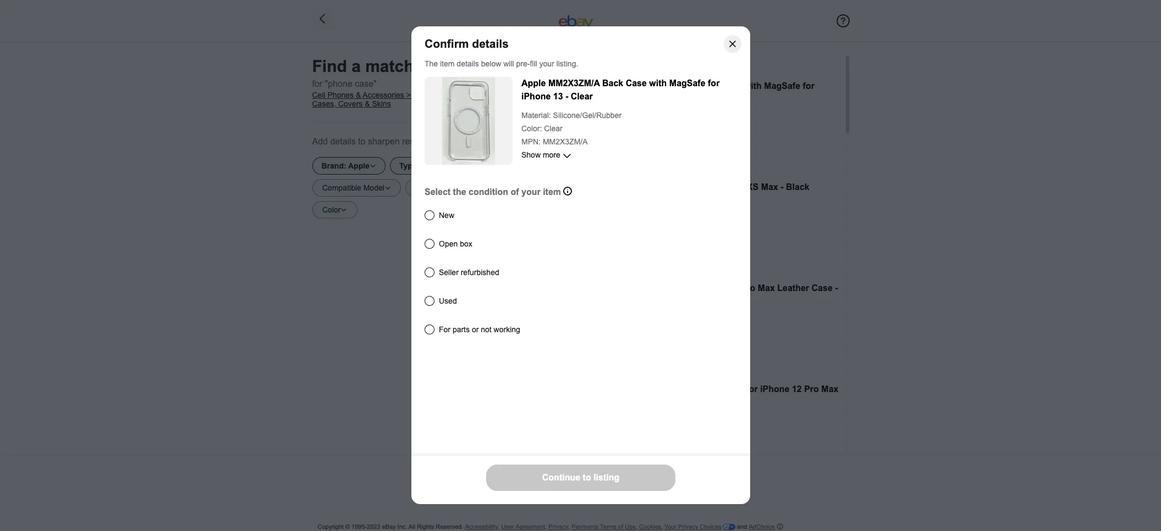 Task type: describe. For each thing, give the bounding box(es) containing it.
copyright © 1995-2023 ebay inc. all rights reserved. accessibility , user agreement , privacy , payments terms of use , cookies , your privacy choices
[[318, 524, 722, 531]]

0 vertical spatial max
[[761, 183, 778, 192]]

phone
[[428, 91, 451, 100]]

1 horizontal spatial with
[[744, 81, 762, 91]]

1995-
[[351, 524, 367, 531]]

product
[[584, 57, 610, 65]]

continue to listing inside 'confirm details' dialog
[[542, 474, 619, 483]]

5 , from the left
[[661, 524, 663, 531]]

back inside apple mm2x3zm/a back case with magsafe for iphone 13 - clear
[[602, 79, 623, 88]]

2023
[[367, 524, 380, 531]]

1 privacy from the left
[[548, 524, 568, 531]]

the inside 'confirm details' dialog
[[453, 188, 466, 197]]

xs
[[747, 183, 759, 192]]

from
[[554, 57, 569, 65]]

reserved.
[[436, 524, 463, 531]]

for parts or not working
[[439, 326, 520, 335]]

results
[[402, 137, 428, 146]]

back inside apple mhkm3zm/a back case for iphone 12 pro max - black
[[699, 385, 720, 394]]

mm2x3zm/a inside material: silicone/gel/rubber color: clear mpn: mm2x3zm/a show more
[[543, 138, 587, 146]]

confirm details dialog
[[0, 0, 1161, 532]]

material: silicone/gel/rubber
[[616, 114, 716, 123]]

the item details below will pre-fill your listing.
[[424, 60, 578, 68]]

silicone/gel/rubber for material: silicone/gel/rubber
[[648, 114, 716, 123]]

confirm
[[424, 38, 469, 50]]

mm2x3zm/a up material: silicone/gel/rubber
[[643, 81, 695, 91]]

1 horizontal spatial 13
[[648, 95, 658, 104]]

baltic
[[616, 297, 640, 306]]

apple mhkm3zm/a back case for iphone 12 pro max - black button
[[519, 383, 840, 471]]

a
[[352, 57, 361, 75]]

2 privacy from the left
[[678, 524, 698, 531]]

- inside apple mhkm3zm/a back case for iphone 12 pro max - black
[[616, 398, 619, 408]]

"phone
[[325, 79, 352, 89]]

new
[[439, 211, 454, 220]]

blue
[[643, 297, 662, 306]]

pro inside apple mhkk3fe/a iphone 12 pro max leather case - baltic blue
[[741, 284, 755, 293]]

color:
[[521, 124, 542, 133]]

1 cell from the left
[[312, 91, 325, 100]]

mm2x3zm/a inside apple mm2x3zm/a back case with magsafe for iphone 13 - clear
[[548, 79, 600, 88]]

2 continue to listing button from the top
[[486, 466, 675, 491]]

2 accessories from the left
[[452, 91, 494, 100]]

confirm details
[[424, 38, 508, 50]]

add
[[312, 137, 328, 146]]

12 inside apple mhkk3fe/a iphone 12 pro max leather case - baltic blue
[[728, 284, 738, 293]]

agreement
[[515, 524, 545, 531]]

- inside the apple leather case for iphone xs max - black button
[[781, 183, 784, 192]]

user
[[501, 524, 514, 531]]

2 , from the left
[[545, 524, 547, 531]]

open
[[439, 240, 457, 249]]

show more button
[[521, 150, 571, 161]]

condition
[[468, 188, 508, 197]]

open box
[[439, 240, 472, 249]]

find
[[312, 57, 347, 75]]

of inside 'confirm details' dialog
[[510, 188, 519, 197]]

and
[[737, 524, 747, 531]]

1 , from the left
[[498, 524, 500, 531]]

adchoice link
[[749, 524, 783, 531]]

apple for the apple leather case for iphone xs max - black button
[[616, 183, 641, 192]]

show
[[521, 151, 540, 160]]

add details to sharpen results
[[312, 137, 428, 146]]

refurbished
[[460, 269, 499, 277]]

continue inside 'confirm details' dialog
[[542, 474, 580, 483]]

top picks from the product library
[[519, 57, 633, 65]]

mpn:
[[521, 138, 540, 146]]

apple for "apple mhkm3zm/a back case for iphone 12 pro max - black" button
[[616, 385, 641, 394]]

pre-
[[516, 60, 530, 68]]

top
[[519, 57, 532, 65]]

case inside apple mm2x3zm/a back case with magsafe for iphone 13 - clear
[[625, 79, 647, 88]]

clear inside apple mm2x3zm/a back case with magsafe for iphone 13 - clear
[[571, 92, 593, 101]]

silicone/gel/rubber for material: silicone/gel/rubber color: clear mpn: mm2x3zm/a show more
[[553, 111, 621, 120]]

mhkk3fe/a
[[643, 284, 694, 293]]

apple mhkm3zm/a back case for iphone 12 pro max - black
[[616, 385, 838, 408]]

apple leather case for iphone xs max - black button
[[519, 181, 840, 269]]

2 horizontal spatial clear
[[666, 95, 688, 104]]

skins
[[372, 100, 391, 108]]

1 > from the left
[[406, 91, 411, 100]]

apple inside 'confirm details' dialog
[[521, 79, 546, 88]]

box
[[460, 240, 472, 249]]

privacy link
[[548, 524, 568, 531]]

case inside apple mhkm3zm/a back case for iphone 12 pro max - black
[[723, 385, 744, 394]]

apple mm2x3zm/a back case with magsafe for iphone 13 - clear inside 'confirm details' dialog
[[521, 79, 719, 101]]

all
[[409, 524, 415, 531]]

cell phones & accessories > cell phone accessories > cases, covers & skins button
[[312, 91, 502, 108]]

apple for apple mhkk3fe/a iphone 12 pro max leather case - baltic blue button
[[616, 284, 641, 293]]

and adchoice
[[735, 524, 775, 531]]

1 vertical spatial item
[[543, 188, 561, 197]]

select
[[424, 188, 450, 197]]

mhkm3zm/a
[[643, 385, 697, 394]]

accessibility link
[[465, 524, 498, 531]]

rights
[[417, 524, 434, 531]]

not
[[481, 326, 491, 335]]

- inside apple mhkk3fe/a iphone 12 pro max leather case - baltic blue
[[835, 284, 838, 293]]

iphone inside apple mhkm3zm/a back case for iphone 12 pro max - black
[[760, 385, 790, 394]]

apple mhkk3fe/a iphone 12 pro max leather case - baltic blue button
[[519, 282, 840, 370]]

payments
[[572, 524, 599, 531]]

find a match for "phone case" cell phones & accessories > cell phone accessories > cases, covers & skins
[[312, 57, 500, 108]]

for inside apple mm2x3zm/a back case with magsafe for iphone 13 - clear
[[708, 79, 719, 88]]

0 horizontal spatial &
[[356, 91, 361, 100]]

1 continue to listing button from the top
[[486, 466, 675, 492]]

your privacy choices link
[[664, 524, 735, 531]]

choices
[[700, 524, 722, 531]]

user agreement link
[[501, 524, 545, 531]]

iphone inside 'confirm details' dialog
[[521, 92, 550, 101]]

max inside apple mhkm3zm/a back case for iphone 12 pro max - black
[[821, 385, 838, 394]]

2 cell from the left
[[413, 91, 426, 100]]

12 inside apple mhkm3zm/a back case for iphone 12 pro max - black
[[792, 385, 802, 394]]

back up material: silicone/gel/rubber
[[697, 81, 718, 91]]

below
[[481, 60, 501, 68]]

©
[[345, 524, 350, 531]]

details for confirm details
[[472, 38, 508, 50]]



Task type: vqa. For each thing, say whether or not it's contained in the screenshot.
Case in the "button"
yes



Task type: locate. For each thing, give the bounding box(es) containing it.
, left cookies
[[636, 524, 637, 531]]

apple
[[521, 79, 546, 88], [616, 81, 641, 91], [616, 183, 641, 192], [616, 284, 641, 293], [616, 385, 641, 394]]

0 horizontal spatial privacy
[[548, 524, 568, 531]]

item
[[440, 60, 454, 68], [543, 188, 561, 197]]

more
[[543, 151, 560, 160]]

1 vertical spatial the
[[453, 188, 466, 197]]

to
[[358, 137, 365, 146], [583, 473, 591, 483], [583, 474, 591, 483]]

cookies
[[639, 524, 661, 531]]

cases,
[[312, 100, 336, 108]]

details
[[472, 38, 508, 50], [456, 60, 479, 68], [330, 137, 356, 146]]

black inside the apple leather case for iphone xs max - black button
[[786, 183, 809, 192]]

0 horizontal spatial pro
[[741, 284, 755, 293]]

0 vertical spatial of
[[510, 188, 519, 197]]

for
[[439, 326, 450, 335]]

phones
[[328, 91, 354, 100]]

back right mhkm3zm/a
[[699, 385, 720, 394]]

of
[[510, 188, 519, 197], [618, 524, 623, 531]]

1 horizontal spatial of
[[618, 524, 623, 531]]

0 horizontal spatial 12
[[728, 284, 738, 293]]

cookies link
[[639, 524, 661, 531]]

black right xs
[[786, 183, 809, 192]]

accessories
[[363, 91, 404, 100], [452, 91, 494, 100]]

material: silicone/gel/rubber color: clear mpn: mm2x3zm/a show more
[[521, 111, 621, 160]]

0 horizontal spatial black
[[622, 398, 645, 408]]

1 horizontal spatial privacy
[[678, 524, 698, 531]]

0 vertical spatial the
[[571, 57, 582, 65]]

leather inside apple mhkk3fe/a iphone 12 pro max leather case - baltic blue
[[777, 284, 809, 293]]

listing
[[593, 473, 616, 483], [593, 474, 619, 483]]

privacy left "payments"
[[548, 524, 568, 531]]

with inside apple mm2x3zm/a back case with magsafe for iphone 13 - clear
[[649, 79, 667, 88]]

seller refurbished
[[439, 269, 499, 277]]

0 horizontal spatial the
[[453, 188, 466, 197]]

clear up material: silicone/gel/rubber
[[666, 95, 688, 104]]

1 horizontal spatial item
[[543, 188, 561, 197]]

parts
[[452, 326, 469, 335]]

black inside apple mhkm3zm/a back case for iphone 12 pro max - black
[[622, 398, 645, 408]]

picks
[[534, 57, 552, 65]]

1 accessories from the left
[[363, 91, 404, 100]]

1 horizontal spatial pro
[[804, 385, 819, 394]]

, left user at the bottom of the page
[[498, 524, 500, 531]]

iphone
[[521, 92, 550, 101], [616, 95, 646, 104], [715, 183, 744, 192], [697, 284, 726, 293], [760, 385, 790, 394]]

2 vertical spatial details
[[330, 137, 356, 146]]

the right from
[[571, 57, 582, 65]]

0 horizontal spatial 13
[[553, 92, 563, 101]]

details for add details to sharpen results
[[330, 137, 356, 146]]

0 horizontal spatial leather
[[643, 183, 675, 192]]

for inside find a match for "phone case" cell phones & accessories > cell phone accessories > cases, covers & skins
[[312, 79, 322, 89]]

0 vertical spatial item
[[440, 60, 454, 68]]

magsafe inside apple mm2x3zm/a back case with magsafe for iphone 13 - clear
[[669, 79, 705, 88]]

continue
[[546, 473, 581, 483], [542, 474, 580, 483]]

0 horizontal spatial material:
[[521, 111, 551, 120]]

cell left the phones
[[312, 91, 325, 100]]

for inside apple mhkm3zm/a back case for iphone 12 pro max - black
[[746, 385, 758, 394]]

1 horizontal spatial clear
[[571, 92, 593, 101]]

0 vertical spatial leather
[[643, 183, 675, 192]]

continue to listing button
[[486, 466, 675, 492], [486, 466, 675, 491]]

terms
[[600, 524, 617, 531]]

0 horizontal spatial item
[[440, 60, 454, 68]]

working
[[493, 326, 520, 335]]

listing inside 'confirm details' dialog
[[593, 474, 619, 483]]

0 horizontal spatial silicone/gel/rubber
[[553, 111, 621, 120]]

of left the use
[[618, 524, 623, 531]]

privacy right your
[[678, 524, 698, 531]]

> down the item details below will pre-fill your listing.
[[496, 91, 500, 100]]

apple mm2x3zm/a back case with magsafe for iphone 13 - clear
[[521, 79, 719, 101], [616, 81, 815, 104]]

of right condition at the top
[[510, 188, 519, 197]]

listing up payments terms of use link on the bottom of page
[[593, 473, 616, 483]]

0 horizontal spatial of
[[510, 188, 519, 197]]

13 down listing.
[[553, 92, 563, 101]]

1 horizontal spatial &
[[365, 100, 370, 108]]

accessories down case"
[[363, 91, 404, 100]]

item down more
[[543, 188, 561, 197]]

clear down listing.
[[571, 92, 593, 101]]

details up below
[[472, 38, 508, 50]]

sharpen
[[368, 137, 400, 146]]

seller
[[439, 269, 458, 277]]

iphone inside apple mhkk3fe/a iphone 12 pro max leather case - baltic blue
[[697, 284, 726, 293]]

case inside apple mhkk3fe/a iphone 12 pro max leather case - baltic blue
[[812, 284, 833, 293]]

1 horizontal spatial >
[[496, 91, 500, 100]]

1 horizontal spatial accessories
[[452, 91, 494, 100]]

, left your
[[661, 524, 663, 531]]

0 horizontal spatial >
[[406, 91, 411, 100]]

your
[[539, 60, 554, 68], [521, 188, 540, 197]]

apple inside apple mhkm3zm/a back case for iphone 12 pro max - black
[[616, 385, 641, 394]]

1 vertical spatial details
[[456, 60, 479, 68]]

select the condition of your item
[[424, 188, 561, 197]]

listing up the terms
[[593, 474, 619, 483]]

payments terms of use link
[[572, 524, 636, 531]]

apple leather case for iphone xs max - black
[[616, 183, 809, 192]]

clear right color:
[[544, 124, 562, 133]]

your
[[664, 524, 677, 531]]

to inside 'confirm details' dialog
[[583, 474, 591, 483]]

or
[[472, 326, 478, 335]]

back down library
[[602, 79, 623, 88]]

the
[[424, 60, 438, 68]]

inc.
[[397, 524, 407, 531]]

4 , from the left
[[636, 524, 637, 531]]

max inside apple mhkk3fe/a iphone 12 pro max leather case - baltic blue
[[758, 284, 775, 293]]

accessibility
[[465, 524, 498, 531]]

0 vertical spatial 12
[[728, 284, 738, 293]]

privacy
[[548, 524, 568, 531], [678, 524, 698, 531]]

13 inside apple mm2x3zm/a back case with magsafe for iphone 13 - clear
[[553, 92, 563, 101]]

will
[[503, 60, 514, 68]]

the right select in the left of the page
[[453, 188, 466, 197]]

0 vertical spatial details
[[472, 38, 508, 50]]

1 vertical spatial pro
[[804, 385, 819, 394]]

2 > from the left
[[496, 91, 500, 100]]

>
[[406, 91, 411, 100], [496, 91, 500, 100]]

fill
[[530, 60, 537, 68]]

0 horizontal spatial clear
[[544, 124, 562, 133]]

listing.
[[556, 60, 578, 68]]

material: inside material: silicone/gel/rubber color: clear mpn: mm2x3zm/a show more
[[521, 111, 551, 120]]

0 horizontal spatial with
[[649, 79, 667, 88]]

& left skins
[[365, 100, 370, 108]]

13 up material: silicone/gel/rubber
[[648, 95, 658, 104]]

3 , from the left
[[568, 524, 570, 531]]

&
[[356, 91, 361, 100], [365, 100, 370, 108]]

1 horizontal spatial silicone/gel/rubber
[[648, 114, 716, 123]]

ebay
[[382, 524, 396, 531]]

1 horizontal spatial the
[[571, 57, 582, 65]]

cell
[[312, 91, 325, 100], [413, 91, 426, 100]]

1 vertical spatial of
[[618, 524, 623, 531]]

1 listing from the top
[[593, 473, 616, 483]]

> right skins
[[406, 91, 411, 100]]

1 horizontal spatial black
[[786, 183, 809, 192]]

use
[[625, 524, 636, 531]]

pro inside apple mhkm3zm/a back case for iphone 12 pro max - black
[[804, 385, 819, 394]]

copyright
[[318, 524, 344, 531]]

black
[[786, 183, 809, 192], [622, 398, 645, 408]]

accessories right phone at left
[[452, 91, 494, 100]]

the
[[571, 57, 582, 65], [453, 188, 466, 197]]

cell left phone at left
[[413, 91, 426, 100]]

2 vertical spatial max
[[821, 385, 838, 394]]

covers
[[338, 100, 363, 108]]

mm2x3zm/a down listing.
[[548, 79, 600, 88]]

1 vertical spatial black
[[622, 398, 645, 408]]

magsafe
[[669, 79, 705, 88], [764, 81, 800, 91]]

black down mhkm3zm/a
[[622, 398, 645, 408]]

silicone/gel/rubber inside material: silicone/gel/rubber color: clear mpn: mm2x3zm/a show more
[[553, 111, 621, 120]]

leather
[[643, 183, 675, 192], [777, 284, 809, 293]]

1 horizontal spatial magsafe
[[764, 81, 800, 91]]

0 vertical spatial pro
[[741, 284, 755, 293]]

library
[[612, 57, 633, 65]]

13
[[553, 92, 563, 101], [648, 95, 658, 104]]

clear
[[571, 92, 593, 101], [666, 95, 688, 104], [544, 124, 562, 133]]

apple inside apple mhkk3fe/a iphone 12 pro max leather case - baltic blue
[[616, 284, 641, 293]]

details right add in the top of the page
[[330, 137, 356, 146]]

used
[[439, 297, 457, 306]]

mm2x3zm/a up more
[[543, 138, 587, 146]]

2 listing from the top
[[593, 474, 619, 483]]

material:
[[521, 111, 551, 120], [616, 114, 646, 123]]

1 vertical spatial 12
[[792, 385, 802, 394]]

1 vertical spatial your
[[521, 188, 540, 197]]

item right the
[[440, 60, 454, 68]]

0 vertical spatial your
[[539, 60, 554, 68]]

material: for material: silicone/gel/rubber color: clear mpn: mm2x3zm/a show more
[[521, 111, 551, 120]]

details down confirm details
[[456, 60, 479, 68]]

apple mhkk3fe/a iphone 12 pro max leather case - baltic blue
[[616, 284, 838, 306]]

for
[[708, 79, 719, 88], [312, 79, 322, 89], [803, 81, 815, 91], [701, 183, 713, 192], [746, 385, 758, 394]]

1 horizontal spatial cell
[[413, 91, 426, 100]]

back
[[602, 79, 623, 88], [697, 81, 718, 91], [699, 385, 720, 394]]

0 vertical spatial black
[[786, 183, 809, 192]]

adchoice
[[749, 524, 775, 531]]

0 horizontal spatial cell
[[312, 91, 325, 100]]

pro
[[741, 284, 755, 293], [804, 385, 819, 394]]

, left "payments"
[[568, 524, 570, 531]]

match
[[365, 57, 414, 75]]

& down case"
[[356, 91, 361, 100]]

- inside apple mm2x3zm/a back case with magsafe for iphone 13 - clear
[[565, 92, 568, 101]]

1 vertical spatial max
[[758, 284, 775, 293]]

1 vertical spatial leather
[[777, 284, 809, 293]]

1 horizontal spatial leather
[[777, 284, 809, 293]]

0 horizontal spatial accessories
[[363, 91, 404, 100]]

your right fill
[[539, 60, 554, 68]]

material: for material: silicone/gel/rubber
[[616, 114, 646, 123]]

clear inside material: silicone/gel/rubber color: clear mpn: mm2x3zm/a show more
[[544, 124, 562, 133]]

your down show
[[521, 188, 540, 197]]

,
[[498, 524, 500, 531], [545, 524, 547, 531], [568, 524, 570, 531], [636, 524, 637, 531], [661, 524, 663, 531]]

with
[[649, 79, 667, 88], [744, 81, 762, 91]]

0 horizontal spatial magsafe
[[669, 79, 705, 88]]

case"
[[355, 79, 377, 89]]

1 horizontal spatial 12
[[792, 385, 802, 394]]

, left "privacy" link
[[545, 524, 547, 531]]

1 horizontal spatial material:
[[616, 114, 646, 123]]



